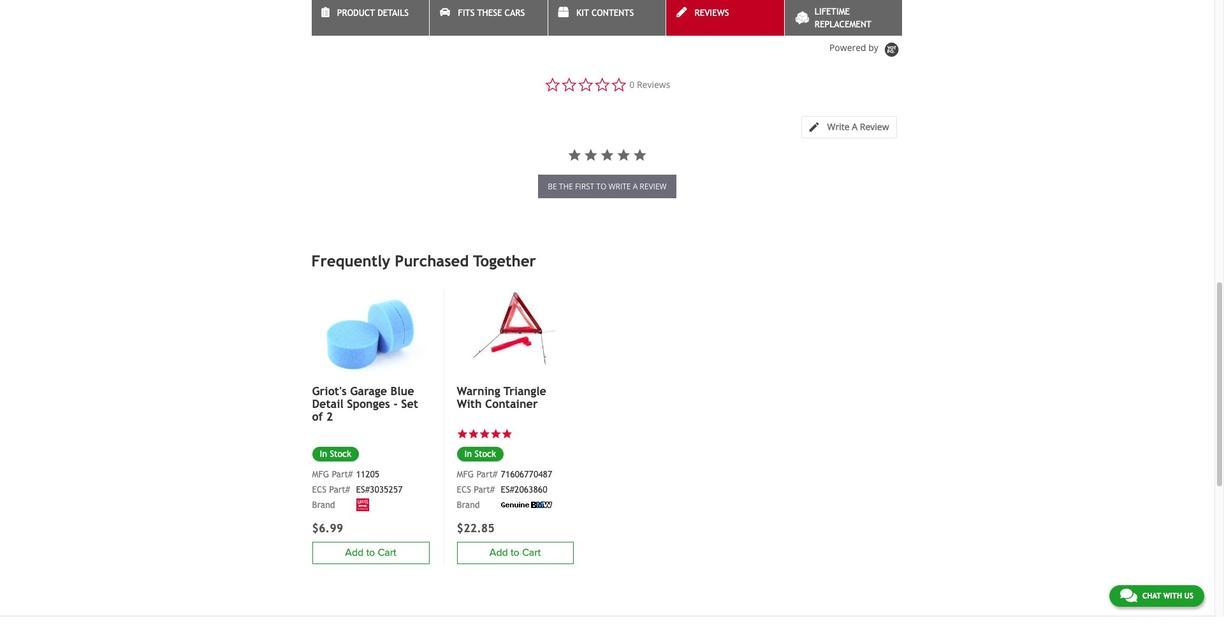Task type: locate. For each thing, give the bounding box(es) containing it.
2 mfg from the left
[[312, 469, 329, 479]]

2 horizontal spatial to
[[596, 181, 607, 192]]

sponges
[[347, 397, 390, 411]]

griot's image
[[356, 499, 369, 512]]

brand for $22.85
[[457, 500, 480, 510]]

1 horizontal spatial add to cart
[[490, 547, 541, 559]]

add down the griot's 'image'
[[345, 547, 364, 559]]

set
[[401, 397, 418, 411]]

in stock
[[464, 449, 496, 459], [320, 449, 351, 459]]

add for $6.99
[[345, 547, 364, 559]]

write no frame image
[[809, 122, 825, 132]]

product details
[[337, 8, 409, 18]]

warning triangle with container link
[[457, 385, 573, 411]]

warning
[[457, 385, 500, 398]]

1 horizontal spatial mfg
[[457, 469, 474, 479]]

powered
[[829, 42, 866, 54]]

1 horizontal spatial add
[[490, 547, 508, 559]]

1 in from the left
[[464, 449, 472, 459]]

ecs inside mfg part# 71606770487 ecs part# es#2063860 brand
[[457, 485, 471, 495]]

2 add to cart button from the left
[[312, 542, 429, 564]]

ecs for $6.99
[[312, 485, 327, 495]]

2 add to cart from the left
[[345, 547, 396, 559]]

brand for $6.99
[[312, 500, 335, 510]]

0 horizontal spatial cart
[[378, 547, 396, 559]]

part# left 71606770487
[[477, 469, 498, 479]]

0 horizontal spatial in
[[320, 449, 327, 459]]

2 in stock from the left
[[320, 449, 351, 459]]

part# left 11205
[[332, 469, 353, 479]]

add to cart down $22.85
[[490, 547, 541, 559]]

brand inside mfg part# 11205 ecs part# es#3035257 brand
[[312, 500, 335, 510]]

-
[[394, 397, 398, 411]]

1 add to cart button from the left
[[457, 542, 573, 564]]

brand
[[457, 500, 480, 510], [312, 500, 335, 510]]

0 horizontal spatial brand
[[312, 500, 335, 510]]

to for warning triangle with container
[[511, 547, 519, 559]]

griot's garage blue detail sponges - set of 2
[[312, 385, 418, 423]]

star image
[[584, 148, 598, 162], [600, 148, 614, 162], [457, 428, 468, 439], [468, 428, 479, 439], [490, 428, 501, 439]]

2 ecs from the left
[[312, 485, 327, 495]]

add down $22.85
[[490, 547, 508, 559]]

cart
[[522, 547, 541, 559], [378, 547, 396, 559]]

in stock for detail
[[320, 449, 351, 459]]

part# left es#3035257
[[329, 485, 350, 495]]

mfg up $22.85
[[457, 469, 474, 479]]

part#
[[477, 469, 498, 479], [332, 469, 353, 479], [474, 485, 495, 495], [329, 485, 350, 495]]

in stock down 2
[[320, 449, 351, 459]]

add to cart button down $22.85
[[457, 542, 573, 564]]

frequently purchased together
[[311, 252, 536, 270]]

add to cart button
[[457, 542, 573, 564], [312, 542, 429, 564]]

brand inside mfg part# 71606770487 ecs part# es#2063860 brand
[[457, 500, 480, 510]]

0
[[629, 78, 635, 90]]

write a review
[[827, 120, 889, 132]]

2 in from the left
[[320, 449, 327, 459]]

2
[[326, 410, 333, 423]]

1 brand from the left
[[457, 500, 480, 510]]

fits
[[458, 8, 475, 18]]

0 horizontal spatial mfg
[[312, 469, 329, 479]]

add to cart button down the griot's 'image'
[[312, 542, 429, 564]]

1 horizontal spatial add to cart button
[[457, 542, 573, 564]]

add to cart down the griot's 'image'
[[345, 547, 396, 559]]

es#2063860
[[501, 485, 547, 495]]

mfg inside mfg part# 71606770487 ecs part# es#2063860 brand
[[457, 469, 474, 479]]

in down "with"
[[464, 449, 472, 459]]

write
[[609, 181, 631, 192]]

mfg inside mfg part# 11205 ecs part# es#3035257 brand
[[312, 469, 329, 479]]

brand up $6.99
[[312, 500, 335, 510]]

star image up "the"
[[568, 148, 582, 162]]

mfg for $22.85
[[457, 469, 474, 479]]

griot's
[[312, 385, 347, 398]]

cart for $6.99
[[378, 547, 396, 559]]

in down of
[[320, 449, 327, 459]]

griot's garage blue detail sponges - set of 2 link
[[312, 385, 429, 423]]

star image up a
[[633, 148, 647, 162]]

1 horizontal spatial brand
[[457, 500, 480, 510]]

a
[[633, 181, 638, 192]]

to down genuine bmw image
[[511, 547, 519, 559]]

be the first to write a review
[[548, 181, 667, 192]]

add to cart for $22.85
[[490, 547, 541, 559]]

1 horizontal spatial ecs
[[457, 485, 471, 495]]

1 add from the left
[[490, 547, 508, 559]]

2 stock from the left
[[330, 449, 351, 459]]

in
[[464, 449, 472, 459], [320, 449, 327, 459]]

fits these cars
[[458, 8, 525, 18]]

fits these cars link
[[430, 0, 547, 36]]

star image down the 'container'
[[501, 428, 513, 439]]

ecs inside mfg part# 11205 ecs part# es#3035257 brand
[[312, 485, 327, 495]]

1 stock from the left
[[475, 449, 496, 459]]

reviews
[[695, 8, 729, 18], [311, 10, 360, 25], [637, 78, 670, 90]]

to down the griot's 'image'
[[366, 547, 375, 559]]

1 ecs from the left
[[457, 485, 471, 495]]

1 horizontal spatial to
[[511, 547, 519, 559]]

0 horizontal spatial stock
[[330, 449, 351, 459]]

star image
[[568, 148, 582, 162], [617, 148, 631, 162], [633, 148, 647, 162], [479, 428, 490, 439], [501, 428, 513, 439]]

$22.85
[[457, 522, 495, 535]]

us
[[1184, 592, 1194, 601]]

add to cart
[[490, 547, 541, 559], [345, 547, 396, 559]]

0 horizontal spatial add to cart button
[[312, 542, 429, 564]]

0 horizontal spatial add to cart
[[345, 547, 396, 559]]

to
[[596, 181, 607, 192], [511, 547, 519, 559], [366, 547, 375, 559]]

1 horizontal spatial in stock
[[464, 449, 496, 459]]

chat
[[1142, 592, 1161, 601]]

these
[[477, 8, 502, 18]]

chat with us link
[[1109, 585, 1204, 607]]

ecs up $22.85
[[457, 485, 471, 495]]

0 horizontal spatial to
[[366, 547, 375, 559]]

stock
[[475, 449, 496, 459], [330, 449, 351, 459]]

frequently
[[311, 252, 390, 270]]

1 horizontal spatial in
[[464, 449, 472, 459]]

ecs for $22.85
[[457, 485, 471, 495]]

stock up mfg part# 71606770487 ecs part# es#2063860 brand
[[475, 449, 496, 459]]

1 horizontal spatial stock
[[475, 449, 496, 459]]

0 horizontal spatial add
[[345, 547, 364, 559]]

1 horizontal spatial cart
[[522, 547, 541, 559]]

1 mfg from the left
[[457, 469, 474, 479]]

brand up $22.85
[[457, 500, 480, 510]]

star image up the write
[[617, 148, 631, 162]]

to right first
[[596, 181, 607, 192]]

2 add from the left
[[345, 547, 364, 559]]

0 horizontal spatial ecs
[[312, 485, 327, 495]]

warning triangle with container image
[[457, 290, 573, 377]]

ecs up $6.99
[[312, 485, 327, 495]]

stock down 2
[[330, 449, 351, 459]]

garage
[[350, 385, 387, 398]]

of
[[312, 410, 323, 423]]

2 brand from the left
[[312, 500, 335, 510]]

product details link
[[311, 0, 429, 36]]

0 horizontal spatial reviews
[[311, 10, 360, 25]]

in for griot's garage blue detail sponges - set of 2
[[320, 449, 327, 459]]

1 in stock from the left
[[464, 449, 496, 459]]

0 horizontal spatial in stock
[[320, 449, 351, 459]]

mfg
[[457, 469, 474, 479], [312, 469, 329, 479]]

1 add to cart from the left
[[490, 547, 541, 559]]

2 cart from the left
[[378, 547, 396, 559]]

ecs
[[457, 485, 471, 495], [312, 485, 327, 495]]

mfg for $6.99
[[312, 469, 329, 479]]

add
[[490, 547, 508, 559], [345, 547, 364, 559]]

a
[[852, 120, 858, 132]]

with
[[457, 397, 482, 411]]

warning triangle with container
[[457, 385, 546, 411]]

1 cart from the left
[[522, 547, 541, 559]]

in stock up mfg part# 71606770487 ecs part# es#2063860 brand
[[464, 449, 496, 459]]

mfg left 11205
[[312, 469, 329, 479]]

add to cart button for $6.99
[[312, 542, 429, 564]]



Task type: vqa. For each thing, say whether or not it's contained in the screenshot.
the on the left top of page
yes



Task type: describe. For each thing, give the bounding box(es) containing it.
replacement
[[815, 19, 872, 29]]

comments image
[[1120, 588, 1137, 603]]

purchased
[[395, 252, 469, 270]]

in stock for container
[[464, 449, 496, 459]]

product
[[337, 8, 375, 18]]

powered by
[[829, 42, 881, 54]]

kit contents link
[[548, 0, 666, 36]]

in for warning triangle with container
[[464, 449, 472, 459]]

detail
[[312, 397, 344, 411]]

add to cart button for $22.85
[[457, 542, 573, 564]]

details
[[378, 8, 409, 18]]

powered by link
[[829, 42, 903, 58]]

blue
[[390, 385, 414, 398]]

write a review button
[[802, 116, 897, 138]]

part# up $22.85
[[474, 485, 495, 495]]

be
[[548, 181, 557, 192]]

with
[[1163, 592, 1182, 601]]

chat with us
[[1142, 592, 1194, 601]]

review
[[860, 120, 889, 132]]

griot's garage blue detail sponges - set of 2 image
[[312, 290, 429, 378]]

0 reviews
[[629, 78, 670, 90]]

stock for detail
[[330, 449, 351, 459]]

to for griot's garage blue detail sponges - set of 2
[[366, 547, 375, 559]]

contents
[[592, 8, 634, 18]]

lifetime replacement link
[[785, 0, 902, 36]]

together
[[473, 252, 536, 270]]

lifetime
[[815, 6, 850, 17]]

add for $22.85
[[490, 547, 508, 559]]

to inside button
[[596, 181, 607, 192]]

container
[[485, 397, 538, 411]]

star image down "with"
[[479, 428, 490, 439]]

lifetime replacement
[[815, 6, 872, 29]]

by
[[869, 42, 878, 54]]

genuine bmw image
[[501, 502, 552, 508]]

es#3035257
[[356, 485, 403, 495]]

review
[[640, 181, 667, 192]]

the
[[559, 181, 573, 192]]

71606770487
[[501, 469, 552, 479]]

mfg part# 71606770487 ecs part# es#2063860 brand
[[457, 469, 552, 510]]

kit contents
[[576, 8, 634, 18]]

first
[[575, 181, 594, 192]]

kit
[[576, 8, 589, 18]]

triangle
[[504, 385, 546, 398]]

1 horizontal spatial reviews
[[637, 78, 670, 90]]

mfg part# 11205 ecs part# es#3035257 brand
[[312, 469, 403, 510]]

$6.99
[[312, 522, 343, 535]]

add to cart for $6.99
[[345, 547, 396, 559]]

11205
[[356, 469, 379, 479]]

2 horizontal spatial reviews
[[695, 8, 729, 18]]

stock for container
[[475, 449, 496, 459]]

write
[[827, 120, 850, 132]]

be the first to write a review button
[[538, 175, 676, 198]]

cars
[[505, 8, 525, 18]]

cart for $22.85
[[522, 547, 541, 559]]

reviews link
[[666, 0, 784, 36]]



